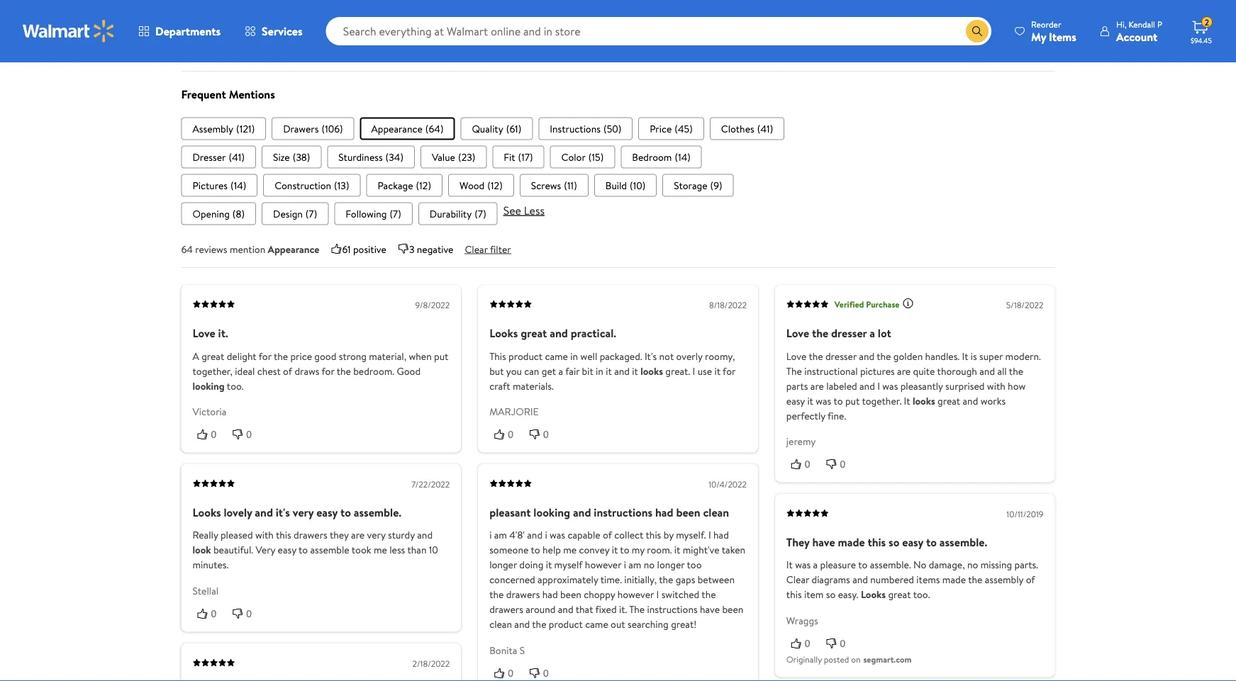 Task type: locate. For each thing, give the bounding box(es) containing it.
design (7)
[[273, 207, 317, 220]]

had up by at the bottom right of the page
[[655, 505, 673, 520]]

looks down it's at bottom
[[641, 364, 663, 378]]

great inside a great delight for the price good strong material, when put together, ideal chest of draws for the bedroom. good looking too.
[[202, 349, 224, 363]]

1 horizontal spatial looks
[[913, 394, 935, 408]]

it. up delight
[[218, 325, 228, 341]]

kendall
[[1129, 18, 1155, 30]]

0 vertical spatial clear
[[465, 242, 488, 256]]

assembly
[[193, 122, 233, 135]]

the inside love the dresser and the golden handles. it is super modern. the instructional pictures are quite thorough and all the parts are labeled and i was pleasantly surprised with how easy it was to put together. it
[[786, 364, 802, 378]]

longer down someone
[[490, 558, 517, 572]]

love for love the dresser a lot
[[786, 325, 809, 341]]

list item containing dresser
[[181, 146, 256, 168]]

been down approximately
[[560, 588, 581, 602]]

love up parts
[[786, 349, 807, 363]]

1 horizontal spatial it.
[[619, 603, 627, 617]]

to up the "doing"
[[531, 543, 540, 557]]

me
[[374, 543, 387, 557], [563, 543, 577, 557]]

very inside really pleased with this drawers they are very sturdy and look
[[367, 529, 386, 542]]

a inside this product came in well packaged. it's not overly roomy, but you can get a fair bit in it and it
[[558, 364, 563, 378]]

list item containing pictures
[[181, 174, 258, 197]]

0 vertical spatial are
[[897, 364, 911, 378]]

list item containing sturdiness
[[327, 146, 415, 168]]

0 horizontal spatial too.
[[227, 379, 244, 393]]

love it.
[[193, 325, 228, 341]]

less
[[390, 543, 405, 557]]

(61)
[[506, 122, 522, 135]]

longer down room.
[[657, 558, 685, 572]]

2 horizontal spatial assemble.
[[940, 535, 987, 550]]

2 no from the left
[[967, 558, 978, 572]]

no
[[914, 558, 927, 572]]

and inside great and works perfectly fine.
[[963, 394, 978, 408]]

1 (12) from the left
[[416, 178, 431, 192]]

1 vertical spatial with
[[255, 529, 274, 542]]

0 horizontal spatial assemble.
[[354, 505, 402, 520]]

me up myself
[[563, 543, 577, 557]]

clean
[[703, 505, 729, 520], [490, 618, 512, 632]]

1 horizontal spatial longer
[[657, 558, 685, 572]]

and up pictures
[[859, 349, 875, 363]]

get
[[542, 364, 556, 378]]

1 vertical spatial put
[[845, 394, 860, 408]]

1 horizontal spatial for
[[322, 364, 334, 378]]

chest
[[257, 364, 281, 378]]

very right it's
[[293, 505, 314, 520]]

1 horizontal spatial (7)
[[390, 207, 401, 220]]

0 vertical spatial it.
[[218, 325, 228, 341]]

0 down "fine."
[[840, 459, 846, 470]]

not
[[659, 349, 674, 363]]

with inside really pleased with this drawers they are very sturdy and look
[[255, 529, 274, 542]]

1 vertical spatial looks
[[193, 505, 221, 520]]

so inside it was a pleasure to assemble. no damage, no missing parts. clear diagrams and numbered items made the assembly of this item so easy.
[[826, 588, 836, 602]]

came up get
[[545, 349, 568, 363]]

(8)
[[233, 207, 245, 220]]

are inside really pleased with this drawers they are very sturdy and look
[[351, 529, 365, 542]]

0 vertical spatial too.
[[227, 379, 244, 393]]

0 horizontal spatial me
[[374, 543, 387, 557]]

fit
[[504, 150, 515, 164]]

(7)
[[306, 207, 317, 220], [390, 207, 401, 220], [475, 207, 486, 220]]

0 vertical spatial appearance
[[371, 122, 423, 135]]

services button
[[233, 14, 315, 48]]

with up very
[[255, 529, 274, 542]]

0 horizontal spatial made
[[838, 535, 865, 550]]

0 horizontal spatial put
[[434, 349, 449, 363]]

0 horizontal spatial have
[[700, 603, 720, 617]]

been down between
[[722, 603, 744, 617]]

love inside love the dresser and the golden handles. it is super modern. the instructional pictures are quite thorough and all the parts are labeled and i was pleasantly surprised with how easy it was to put together. it
[[786, 349, 807, 363]]

hi,
[[1116, 18, 1127, 30]]

it inside great. i use it for craft materials.
[[715, 364, 721, 378]]

list item up fit
[[461, 117, 533, 140]]

0 horizontal spatial longer
[[490, 558, 517, 572]]

great
[[521, 325, 547, 341], [202, 349, 224, 363], [938, 394, 960, 408], [888, 588, 911, 602]]

(45)
[[675, 122, 693, 135]]

1 me from the left
[[374, 543, 387, 557]]

1 horizontal spatial me
[[563, 543, 577, 557]]

0 vertical spatial made
[[838, 535, 865, 550]]

list
[[181, 117, 1055, 140], [181, 146, 1055, 168], [181, 174, 1055, 197]]

frequent mentions
[[181, 87, 275, 102]]

looks for looks lovely and it's very easy to assemble.
[[193, 505, 221, 520]]

golden
[[894, 349, 923, 363]]

all
[[998, 364, 1007, 378]]

2 longer from the left
[[657, 558, 685, 572]]

item
[[804, 588, 824, 602]]

handles.
[[925, 349, 960, 363]]

i inside great. i use it for craft materials.
[[693, 364, 695, 378]]

appearance up (34)
[[371, 122, 423, 135]]

assemble. up numbered
[[870, 558, 911, 572]]

(121)
[[236, 122, 255, 135]]

(41) for clothes (41)
[[757, 122, 773, 135]]

pleasure
[[820, 558, 856, 572]]

1 horizontal spatial looks
[[490, 325, 518, 341]]

1 horizontal spatial made
[[943, 573, 966, 587]]

looks for looks great and practical.
[[490, 325, 518, 341]]

quality (61)
[[472, 122, 522, 135]]

i inside love the dresser and the golden handles. it is super modern. the instructional pictures are quite thorough and all the parts are labeled and i was pleasantly surprised with how easy it was to put together. it
[[877, 379, 880, 393]]

this
[[490, 349, 506, 363]]

walmart image
[[23, 20, 115, 43]]

list item
[[181, 117, 266, 140], [272, 117, 354, 140], [360, 117, 455, 140], [461, 117, 533, 140], [539, 117, 633, 140], [638, 117, 704, 140], [710, 117, 785, 140], [181, 146, 256, 168], [262, 146, 322, 168], [327, 146, 415, 168], [421, 146, 487, 168], [492, 146, 544, 168], [550, 146, 615, 168], [621, 146, 702, 168], [181, 174, 258, 197], [263, 174, 361, 197], [366, 174, 443, 197], [448, 174, 514, 197], [520, 174, 589, 197], [594, 174, 657, 197], [663, 174, 734, 197], [181, 202, 256, 225], [262, 202, 329, 225], [334, 202, 413, 225], [418, 202, 498, 225]]

1 horizontal spatial put
[[845, 394, 860, 408]]

in left 'well'
[[570, 349, 578, 363]]

the up searching
[[629, 603, 645, 617]]

1 vertical spatial drawers
[[506, 588, 540, 602]]

0 horizontal spatial been
[[560, 588, 581, 602]]

2 vertical spatial had
[[542, 588, 558, 602]]

0 vertical spatial with
[[987, 379, 1006, 393]]

have right they
[[812, 535, 835, 550]]

labeled
[[827, 379, 857, 393]]

product up the can
[[509, 349, 543, 363]]

0 up the originally posted on segmart.com
[[840, 638, 846, 649]]

my
[[632, 543, 645, 557]]

are right parts
[[811, 379, 824, 393]]

love for love it.
[[193, 325, 215, 341]]

this left by at the bottom right of the page
[[646, 529, 661, 542]]

0 vertical spatial it
[[962, 349, 968, 363]]

to inside beautiful. very easy to assemble took me less than 10 minutes.
[[299, 543, 308, 557]]

0 button
[[193, 427, 228, 442], [228, 427, 263, 442], [490, 427, 525, 442], [525, 427, 560, 442], [786, 457, 822, 471], [822, 457, 857, 471], [193, 607, 228, 621], [228, 607, 263, 621], [786, 636, 822, 651], [822, 636, 857, 651], [490, 666, 525, 681], [525, 666, 560, 681]]

list item down wood
[[418, 202, 498, 225]]

looks down pleasantly
[[913, 394, 935, 408]]

1 horizontal spatial appearance
[[371, 122, 423, 135]]

came inside this product came in well packaged. it's not overly roomy, but you can get a fair bit in it and it
[[545, 349, 568, 363]]

0 down 'materials.'
[[543, 429, 549, 440]]

4'8'
[[509, 529, 525, 542]]

it inside it was a pleasure to assemble. no damage, no missing parts. clear diagrams and numbered items made the assembly of this item so easy.
[[786, 558, 793, 572]]

gaps
[[676, 573, 695, 587]]

2 horizontal spatial (7)
[[475, 207, 486, 220]]

list item containing construction
[[263, 174, 361, 197]]

2 vertical spatial looks
[[861, 588, 886, 602]]

clear filter
[[465, 242, 511, 256]]

list item containing storage
[[663, 174, 734, 197]]

1 horizontal spatial of
[[603, 529, 612, 542]]

i down pictures
[[877, 379, 880, 393]]

following
[[346, 207, 387, 220]]

for down roomy,
[[723, 364, 736, 378]]

1 horizontal spatial in
[[596, 364, 604, 378]]

was up together.
[[883, 379, 898, 393]]

3 list from the top
[[181, 174, 1055, 197]]

1 vertical spatial had
[[714, 529, 729, 542]]

this up numbered
[[868, 535, 886, 550]]

love for love the dresser and the golden handles. it is super modern. the instructional pictures are quite thorough and all the parts are labeled and i was pleasantly surprised with how easy it was to put together. it
[[786, 349, 807, 363]]

for up the "chest"
[[259, 349, 271, 363]]

(7) down wood (12) at the left top
[[475, 207, 486, 220]]

list item containing instructions
[[539, 117, 633, 140]]

1 horizontal spatial (41)
[[757, 122, 773, 135]]

1 no from the left
[[644, 558, 655, 572]]

bonita s
[[490, 644, 525, 658]]

0 horizontal spatial so
[[826, 588, 836, 602]]

2 vertical spatial are
[[351, 529, 365, 542]]

2 (12) from the left
[[487, 178, 503, 192]]

1 vertical spatial clean
[[490, 618, 512, 632]]

2 vertical spatial it
[[786, 558, 793, 572]]

but
[[490, 364, 504, 378]]

1 vertical spatial am
[[629, 558, 641, 572]]

put
[[434, 349, 449, 363], [845, 394, 860, 408]]

0 vertical spatial assemble.
[[354, 505, 402, 520]]

to inside love the dresser and the golden handles. it is super modern. the instructional pictures are quite thorough and all the parts are labeled and i was pleasantly surprised with how easy it was to put together. it
[[834, 394, 843, 408]]

minutes.
[[193, 558, 229, 572]]

size (38)
[[273, 150, 310, 164]]

list item down (23)
[[448, 174, 514, 197]]

instructional
[[804, 364, 858, 378]]

it. up out
[[619, 603, 627, 617]]

1 vertical spatial appearance
[[268, 242, 319, 256]]

was down they
[[795, 558, 811, 572]]

to left assemble
[[299, 543, 308, 557]]

parts.
[[1015, 558, 1038, 572]]

drawers (106)
[[283, 122, 343, 135]]

0 horizontal spatial the
[[629, 603, 645, 617]]

looks up this
[[490, 325, 518, 341]]

1 horizontal spatial a
[[813, 558, 818, 572]]

list item down (38) at the left
[[263, 174, 361, 197]]

i left use
[[693, 364, 695, 378]]

1 vertical spatial looking
[[534, 505, 570, 520]]

list item up see less list
[[594, 174, 657, 197]]

easy inside beautiful. very easy to assemble took me less than 10 minutes.
[[278, 543, 296, 557]]

with inside love the dresser and the golden handles. it is super modern. the instructional pictures are quite thorough and all the parts are labeled and i was pleasantly surprised with how easy it was to put together. it
[[987, 379, 1006, 393]]

out
[[611, 618, 625, 632]]

looking
[[193, 379, 225, 393], [534, 505, 570, 520]]

1 vertical spatial of
[[603, 529, 612, 542]]

1 horizontal spatial so
[[889, 535, 900, 550]]

fit (17)
[[504, 150, 533, 164]]

0 horizontal spatial came
[[545, 349, 568, 363]]

list item containing durability
[[418, 202, 498, 225]]

0 horizontal spatial looking
[[193, 379, 225, 393]]

a up "diagrams"
[[813, 558, 818, 572]]

list item containing appearance
[[360, 117, 455, 140]]

0 horizontal spatial of
[[283, 364, 292, 378]]

1 vertical spatial came
[[585, 618, 608, 632]]

love the dresser and the golden handles. it is super modern. the instructional pictures are quite thorough and all the parts are labeled and i was pleasantly surprised with how easy it was to put together. it
[[786, 349, 1041, 408]]

longer
[[490, 558, 517, 572], [657, 558, 685, 572]]

i am 4'8' and i was capable of collect this by myself. i had someone to help me convey it to my room. it might've taken longer doing it myself however i am no longer too concerned approximately time. initially, the gaps between the drawers had been choppy however i switched the drawers around and that fixed it. the instructions have been clean and the product came out searching great!
[[490, 529, 745, 632]]

list item up wood
[[421, 146, 487, 168]]

2 vertical spatial list
[[181, 174, 1055, 197]]

design
[[273, 207, 303, 220]]

list item down pictures (14)
[[181, 202, 256, 225]]

list item right (45)
[[710, 117, 785, 140]]

reorder
[[1031, 18, 1061, 30]]

items
[[1049, 29, 1077, 44]]

love
[[193, 325, 215, 341], [786, 325, 809, 341], [786, 349, 807, 363]]

1 horizontal spatial with
[[987, 379, 1006, 393]]

2 list from the top
[[181, 146, 1055, 168]]

2 horizontal spatial been
[[722, 603, 744, 617]]

appearance inside list item
[[371, 122, 423, 135]]

clear up item
[[786, 573, 809, 587]]

approximately
[[538, 573, 598, 587]]

to
[[834, 394, 843, 408], [340, 505, 351, 520], [926, 535, 937, 550], [299, 543, 308, 557], [531, 543, 540, 557], [620, 543, 629, 557], [858, 558, 868, 572]]

0 vertical spatial looks
[[641, 364, 663, 378]]

1 vertical spatial made
[[943, 573, 966, 587]]

list item up the less
[[520, 174, 589, 197]]

0 vertical spatial very
[[293, 505, 314, 520]]

0 vertical spatial dresser
[[831, 325, 867, 341]]

list item containing size
[[262, 146, 322, 168]]

fine.
[[828, 409, 846, 423]]

1 vertical spatial too.
[[913, 588, 930, 602]]

in right bit
[[596, 364, 604, 378]]

drawers
[[294, 529, 328, 542], [506, 588, 540, 602], [490, 603, 523, 617]]

1 list from the top
[[181, 117, 1055, 140]]

see
[[503, 202, 521, 218]]

list item up (38) at the left
[[272, 117, 354, 140]]

1 vertical spatial very
[[367, 529, 386, 542]]

put inside a great delight for the price good strong material, when put together, ideal chest of draws for the bedroom. good looking too.
[[434, 349, 449, 363]]

looking down together,
[[193, 379, 225, 393]]

to inside it was a pleasure to assemble. no damage, no missing parts. clear diagrams and numbered items made the assembly of this item so easy.
[[858, 558, 868, 572]]

0 vertical spatial am
[[494, 529, 507, 542]]

switched
[[662, 588, 699, 602]]

great and works perfectly fine.
[[786, 394, 1006, 423]]

clean inside i am 4'8' and i was capable of collect this by myself. i had someone to help me convey it to my room. it might've taken longer doing it myself however i am no longer too concerned approximately time. initially, the gaps between the drawers had been choppy however i switched the drawers around and that fixed it. the instructions have been clean and the product came out searching great!
[[490, 618, 512, 632]]

(12) right package on the top left of the page
[[416, 178, 431, 192]]

easy right very
[[278, 543, 296, 557]]

good
[[314, 349, 336, 363]]

when
[[409, 349, 432, 363]]

this inside really pleased with this drawers they are very sturdy and look
[[276, 529, 291, 542]]

list item up (34)
[[360, 117, 455, 140]]

3 (7) from the left
[[475, 207, 486, 220]]

1 horizontal spatial am
[[629, 558, 641, 572]]

they
[[330, 529, 349, 542]]

no up initially,
[[644, 558, 655, 572]]

i left switched
[[656, 588, 659, 602]]

had up around
[[542, 588, 558, 602]]

and left it's
[[255, 505, 273, 520]]

too. inside a great delight for the price good strong material, when put together, ideal chest of draws for the bedroom. good looking too.
[[227, 379, 244, 393]]

product inside i am 4'8' and i was capable of collect this by myself. i had someone to help me convey it to my room. it might've taken longer doing it myself however i am no longer too concerned approximately time. initially, the gaps between the drawers had been choppy however i switched the drawers around and that fixed it. the instructions have been clean and the product came out searching great!
[[549, 618, 583, 632]]

(7) for following (7)
[[390, 207, 401, 220]]

love up a
[[193, 325, 215, 341]]

great for and
[[521, 325, 547, 341]]

doing
[[519, 558, 544, 572]]

was inside it was a pleasure to assemble. no damage, no missing parts. clear diagrams and numbered items made the assembly of this item so easy.
[[795, 558, 811, 572]]

(14) for bedroom (14)
[[675, 150, 691, 164]]

1 vertical spatial assemble.
[[940, 535, 987, 550]]

of right the "chest"
[[283, 364, 292, 378]]

sturdiness
[[339, 150, 383, 164]]

list item containing fit
[[492, 146, 544, 168]]

instructions down switched
[[647, 603, 698, 617]]

list item containing drawers
[[272, 117, 354, 140]]

me left less
[[374, 543, 387, 557]]

list item up color (15)
[[539, 117, 633, 140]]

list item up package on the top left of the page
[[327, 146, 415, 168]]

0 vertical spatial looking
[[193, 379, 225, 393]]

0 horizontal spatial (14)
[[230, 178, 246, 192]]

been up myself.
[[676, 505, 700, 520]]

(64)
[[425, 122, 444, 135]]

and inside this product came in well packaged. it's not overly roomy, but you can get a fair bit in it and it
[[614, 364, 630, 378]]

and up than
[[417, 529, 433, 542]]

diagrams
[[812, 573, 850, 587]]

0 horizontal spatial (41)
[[229, 150, 245, 164]]

list item down instructions (50)
[[550, 146, 615, 168]]

this inside i am 4'8' and i was capable of collect this by myself. i had someone to help me convey it to my room. it might've taken longer doing it myself however i am no longer too concerned approximately time. initially, the gaps between the drawers had been choppy however i switched the drawers around and that fixed it. the instructions have been clean and the product came out searching great!
[[646, 529, 661, 542]]

list item containing color
[[550, 146, 615, 168]]

2 horizontal spatial i
[[624, 558, 626, 572]]

i up initially,
[[624, 558, 626, 572]]

of inside it was a pleasure to assemble. no damage, no missing parts. clear diagrams and numbered items made the assembly of this item so easy.
[[1026, 573, 1035, 587]]

a left fair
[[558, 364, 563, 378]]

2 (7) from the left
[[390, 207, 401, 220]]

assemble. up sturdy
[[354, 505, 402, 520]]

have down between
[[700, 603, 720, 617]]

0 down stellal
[[211, 608, 217, 620]]

list item down (34)
[[366, 174, 443, 197]]

0 horizontal spatial (12)
[[416, 178, 431, 192]]

2 vertical spatial assemble.
[[870, 558, 911, 572]]

0 vertical spatial a
[[870, 325, 875, 341]]

list item containing package
[[366, 174, 443, 197]]

are up took
[[351, 529, 365, 542]]

0 vertical spatial have
[[812, 535, 835, 550]]

great for delight
[[202, 349, 224, 363]]

list item down (61)
[[492, 146, 544, 168]]

very
[[256, 543, 275, 557]]

1 horizontal spatial had
[[655, 505, 673, 520]]

0 vertical spatial put
[[434, 349, 449, 363]]

see less list
[[181, 202, 1055, 225]]

list item containing quality
[[461, 117, 533, 140]]

0 vertical spatial been
[[676, 505, 700, 520]]

positive
[[353, 242, 386, 256]]

0 vertical spatial (14)
[[675, 150, 691, 164]]

material,
[[369, 349, 406, 363]]

i
[[693, 364, 695, 378], [877, 379, 880, 393], [708, 529, 711, 542], [656, 588, 659, 602]]

list item containing assembly
[[181, 117, 266, 140]]

bedroom.
[[353, 364, 394, 378]]

(7) for design (7)
[[306, 207, 317, 220]]

overly
[[676, 349, 703, 363]]

list item containing screws
[[520, 174, 589, 197]]

purchase
[[866, 298, 900, 310]]

looks for love the dresser a lot
[[913, 394, 935, 408]]

of up convey
[[603, 529, 612, 542]]

instructions inside i am 4'8' and i was capable of collect this by myself. i had someone to help me convey it to my room. it might've taken longer doing it myself however i am no longer too concerned approximately time. initially, the gaps between the drawers had been choppy however i switched the drawers around and that fixed it. the instructions have been clean and the product came out searching great!
[[647, 603, 698, 617]]

0 down around
[[543, 668, 549, 679]]

0 horizontal spatial clean
[[490, 618, 512, 632]]

1 vertical spatial list
[[181, 146, 1055, 168]]

1 longer from the left
[[490, 558, 517, 572]]

0 horizontal spatial with
[[255, 529, 274, 542]]

looks up really
[[193, 505, 221, 520]]

(41) right dresser
[[229, 150, 245, 164]]

great inside great and works perfectly fine.
[[938, 394, 960, 408]]

(7) right design
[[306, 207, 317, 220]]

assemble. inside it was a pleasure to assemble. no damage, no missing parts. clear diagrams and numbered items made the assembly of this item so easy.
[[870, 558, 911, 572]]

have inside i am 4'8' and i was capable of collect this by myself. i had someone to help me convey it to my room. it might've taken longer doing it myself however i am no longer too concerned approximately time. initially, the gaps between the drawers had been choppy however i switched the drawers around and that fixed it. the instructions have been clean and the product came out searching great!
[[700, 603, 720, 617]]

a left lot at the right of the page
[[870, 325, 875, 341]]

easy down parts
[[786, 394, 805, 408]]

came down fixed
[[585, 618, 608, 632]]

lovely
[[224, 505, 252, 520]]

easy.
[[838, 588, 859, 602]]

1 vertical spatial so
[[826, 588, 836, 602]]

0 horizontal spatial it.
[[218, 325, 228, 341]]

put inside love the dresser and the golden handles. it is super modern. the instructional pictures are quite thorough and all the parts are labeled and i was pleasantly surprised with how easy it was to put together. it
[[845, 394, 860, 408]]

0 down victoria
[[211, 429, 217, 440]]

1 horizontal spatial it
[[904, 394, 910, 408]]

looking up 'help' at the left bottom of page
[[534, 505, 570, 520]]

dresser for a
[[831, 325, 867, 341]]

however up time.
[[585, 558, 622, 572]]

great.
[[665, 364, 690, 378]]

1 vertical spatial the
[[629, 603, 645, 617]]

verified purchase information image
[[903, 298, 914, 309]]

0 horizontal spatial looks
[[641, 364, 663, 378]]

might've
[[683, 543, 720, 557]]

1 vertical spatial product
[[549, 618, 583, 632]]

0 horizontal spatial had
[[542, 588, 558, 602]]

was up 'help' at the left bottom of page
[[550, 529, 565, 542]]

looks
[[490, 325, 518, 341], [193, 505, 221, 520], [861, 588, 886, 602]]

1 horizontal spatial (12)
[[487, 178, 503, 192]]

1 vertical spatial have
[[700, 603, 720, 617]]

dresser down verified
[[831, 325, 867, 341]]

dresser inside love the dresser and the golden handles. it is super modern. the instructional pictures are quite thorough and all the parts are labeled and i was pleasantly surprised with how easy it was to put together. it
[[826, 349, 857, 363]]

great down numbered
[[888, 588, 911, 602]]

1 vertical spatial it.
[[619, 603, 627, 617]]

61 positive
[[342, 242, 386, 256]]

list item down the 'construction'
[[262, 202, 329, 225]]

0 vertical spatial came
[[545, 349, 568, 363]]

clean down 10/4/2022
[[703, 505, 729, 520]]

2 me from the left
[[563, 543, 577, 557]]

(41) right clothes
[[757, 122, 773, 135]]

can
[[524, 364, 539, 378]]

1 (7) from the left
[[306, 207, 317, 220]]

1 horizontal spatial are
[[811, 379, 824, 393]]



Task type: describe. For each thing, give the bounding box(es) containing it.
list item containing value
[[421, 146, 487, 168]]

2 horizontal spatial had
[[714, 529, 729, 542]]

and down around
[[514, 618, 530, 632]]

lot
[[878, 325, 891, 341]]

1 horizontal spatial have
[[812, 535, 835, 550]]

package
[[378, 178, 413, 192]]

and inside it was a pleasure to assemble. no damage, no missing parts. clear diagrams and numbered items made the assembly of this item so easy.
[[853, 573, 868, 587]]

pleased
[[221, 529, 253, 542]]

dresser for and
[[826, 349, 857, 363]]

strong
[[339, 349, 367, 363]]

it's
[[645, 349, 657, 363]]

list item containing build
[[594, 174, 657, 197]]

assemble. for looks lovely and it's very easy to assemble.
[[354, 505, 402, 520]]

(50)
[[604, 122, 621, 135]]

construction (13)
[[275, 178, 349, 192]]

64
[[181, 242, 193, 256]]

departments button
[[126, 14, 233, 48]]

1 vertical spatial in
[[596, 364, 604, 378]]

of inside a great delight for the price good strong material, when put together, ideal chest of draws for the bedroom. good looking too.
[[283, 364, 292, 378]]

storage
[[674, 178, 707, 192]]

and down pictures
[[860, 379, 875, 393]]

pleasant
[[490, 505, 531, 520]]

0 horizontal spatial i
[[490, 529, 492, 542]]

assemble. for they have made this so easy to assemble.
[[940, 535, 987, 550]]

reorder my items
[[1031, 18, 1077, 44]]

1 horizontal spatial been
[[676, 505, 700, 520]]

0 down marjorie
[[508, 429, 513, 440]]

reviews
[[195, 242, 227, 256]]

account
[[1116, 29, 1158, 44]]

they
[[786, 535, 810, 550]]

this inside it was a pleasure to assemble. no damage, no missing parts. clear diagrams and numbered items made the assembly of this item so easy.
[[786, 588, 802, 602]]

great for too.
[[888, 588, 911, 602]]

list containing dresser
[[181, 146, 1055, 168]]

construction
[[275, 178, 331, 192]]

made inside it was a pleasure to assemble. no damage, no missing parts. clear diagrams and numbered items made the assembly of this item so easy.
[[943, 573, 966, 587]]

segmart.com
[[863, 654, 912, 666]]

and left that
[[558, 603, 573, 617]]

list item containing wood
[[448, 174, 514, 197]]

list containing assembly
[[181, 117, 1055, 140]]

draws
[[295, 364, 319, 378]]

1 vertical spatial been
[[560, 588, 581, 602]]

a inside it was a pleasure to assemble. no damage, no missing parts. clear diagrams and numbered items made the assembly of this item so easy.
[[813, 558, 818, 572]]

screws
[[531, 178, 561, 192]]

(12) for package (12)
[[416, 178, 431, 192]]

0 horizontal spatial for
[[259, 349, 271, 363]]

originally
[[786, 654, 822, 666]]

craft
[[490, 379, 510, 393]]

you
[[506, 364, 522, 378]]

surprised
[[946, 379, 985, 393]]

clear inside it was a pleasure to assemble. no damage, no missing parts. clear diagrams and numbered items made the assembly of this item so easy.
[[786, 573, 809, 587]]

items
[[917, 573, 940, 587]]

2/18/2022
[[413, 658, 450, 670]]

instructions (50)
[[550, 122, 621, 135]]

0 horizontal spatial am
[[494, 529, 507, 542]]

0 up originally
[[805, 638, 810, 649]]

1 vertical spatial however
[[618, 588, 654, 602]]

wood
[[460, 178, 485, 192]]

price (45)
[[650, 122, 693, 135]]

looking inside a great delight for the price good strong material, when put together, ideal chest of draws for the bedroom. good looking too.
[[193, 379, 225, 393]]

easy up no
[[902, 535, 924, 550]]

that
[[576, 603, 593, 617]]

1 horizontal spatial i
[[545, 529, 547, 542]]

list item containing price
[[638, 117, 704, 140]]

clothes (41)
[[721, 122, 773, 135]]

list item containing opening
[[181, 202, 256, 225]]

search icon image
[[972, 26, 983, 37]]

2 vertical spatial been
[[722, 603, 744, 617]]

use
[[698, 364, 712, 378]]

(41) for dresser (41)
[[229, 150, 245, 164]]

to left my
[[620, 543, 629, 557]]

to up no
[[926, 535, 937, 550]]

karambir
[[838, 29, 876, 42]]

0 down ideal at the bottom left
[[246, 429, 252, 440]]

easy up they
[[316, 505, 338, 520]]

i up might've
[[708, 529, 711, 542]]

1 vertical spatial it
[[904, 394, 910, 408]]

10
[[429, 543, 438, 557]]

to up they
[[340, 505, 351, 520]]

following (7)
[[346, 207, 401, 220]]

(14) for pictures (14)
[[230, 178, 246, 192]]

list item containing bedroom
[[621, 146, 702, 168]]

me inside beautiful. very easy to assemble took me less than 10 minutes.
[[374, 543, 387, 557]]

storage (9)
[[674, 178, 722, 192]]

quite
[[913, 364, 935, 378]]

for inside great. i use it for craft materials.
[[723, 364, 736, 378]]

2 horizontal spatial a
[[870, 325, 875, 341]]

no inside i am 4'8' and i was capable of collect this by myself. i had someone to help me convey it to my room. it might've taken longer doing it myself however i am no longer too concerned approximately time. initially, the gaps between the drawers had been choppy however i switched the drawers around and that fixed it. the instructions have been clean and the product came out searching great!
[[644, 558, 655, 572]]

(9)
[[710, 178, 722, 192]]

3
[[409, 242, 414, 256]]

Walmart Site-Wide search field
[[326, 17, 992, 45]]

myself
[[554, 558, 583, 572]]

p
[[1157, 18, 1162, 30]]

choppy
[[584, 588, 615, 602]]

hi, kendall p account
[[1116, 18, 1162, 44]]

was inside i am 4'8' and i was capable of collect this by myself. i had someone to help me convey it to my room. it might've taken longer doing it myself however i am no longer too concerned approximately time. initially, the gaps between the drawers had been choppy however i switched the drawers around and that fixed it. the instructions have been clean and the product came out searching great!
[[550, 529, 565, 542]]

around
[[526, 603, 556, 617]]

0 vertical spatial clean
[[703, 505, 729, 520]]

0 horizontal spatial clear
[[465, 242, 488, 256]]

8/18/2022
[[709, 299, 747, 311]]

of inside i am 4'8' and i was capable of collect this by myself. i had someone to help me convey it to my room. it might've taken longer doing it myself however i am no longer too concerned approximately time. initially, the gaps between the drawers had been choppy however i switched the drawers around and that fixed it. the instructions have been clean and the product came out searching great!
[[603, 529, 612, 542]]

parts
[[786, 379, 808, 393]]

easy inside love the dresser and the golden handles. it is super modern. the instructional pictures are quite thorough and all the parts are labeled and i was pleasantly surprised with how easy it was to put together. it
[[786, 394, 805, 408]]

filter
[[490, 242, 511, 256]]

me inside i am 4'8' and i was capable of collect this by myself. i had someone to help me convey it to my room. it might've taken longer doing it myself however i am no longer too concerned approximately time. initially, the gaps between the drawers had been choppy however i switched the drawers around and that fixed it. the instructions have been clean and the product came out searching great!
[[563, 543, 577, 557]]

and inside really pleased with this drawers they are very sturdy and look
[[417, 529, 433, 542]]

0 down "bonita s"
[[508, 668, 513, 679]]

it. inside i am 4'8' and i was capable of collect this by myself. i had someone to help me convey it to my room. it might've taken longer doing it myself however i am no longer too concerned approximately time. initially, the gaps between the drawers had been choppy however i switched the drawers around and that fixed it. the instructions have been clean and the product came out searching great!
[[619, 603, 627, 617]]

0 vertical spatial however
[[585, 558, 622, 572]]

convey
[[579, 543, 609, 557]]

delight
[[227, 349, 257, 363]]

0 vertical spatial instructions
[[594, 505, 653, 520]]

64 reviews mention appearance
[[181, 242, 319, 256]]

the inside it was a pleasure to assemble. no damage, no missing parts. clear diagrams and numbered items made the assembly of this item so easy.
[[968, 573, 983, 587]]

build (10)
[[606, 178, 646, 192]]

drawers inside really pleased with this drawers they are very sturdy and look
[[294, 529, 328, 542]]

list item containing clothes
[[710, 117, 785, 140]]

marjorie
[[490, 405, 539, 419]]

together,
[[193, 364, 233, 378]]

list item containing design
[[262, 202, 329, 225]]

came inside i am 4'8' and i was capable of collect this by myself. i had someone to help me convey it to my room. it might've taken longer doing it myself however i am no longer too concerned approximately time. initially, the gaps between the drawers had been choppy however i switched the drawers around and that fixed it. the instructions have been clean and the product came out searching great!
[[585, 618, 608, 632]]

1 horizontal spatial too.
[[913, 588, 930, 602]]

my
[[1031, 29, 1046, 44]]

7/22/2022
[[412, 479, 450, 491]]

a great delight for the price good strong material, when put together, ideal chest of draws for the bedroom. good looking too.
[[193, 349, 449, 393]]

3 negative
[[409, 242, 454, 256]]

list item containing following
[[334, 202, 413, 225]]

mentions
[[229, 87, 275, 102]]

0 down jeremy
[[805, 459, 810, 470]]

and up capable
[[573, 505, 591, 520]]

frequent
[[181, 87, 226, 102]]

and left practical.
[[550, 325, 568, 341]]

was up "fine."
[[816, 394, 831, 408]]

size
[[273, 150, 290, 164]]

super
[[980, 349, 1003, 363]]

61
[[342, 242, 351, 256]]

opening
[[193, 207, 230, 220]]

quality
[[472, 122, 503, 135]]

0 vertical spatial in
[[570, 349, 578, 363]]

durability
[[430, 207, 472, 220]]

2 horizontal spatial looks
[[861, 588, 886, 602]]

it inside love the dresser and the golden handles. it is super modern. the instructional pictures are quite thorough and all the parts are labeled and i was pleasantly surprised with how easy it was to put together. it
[[807, 394, 813, 408]]

packaged.
[[600, 349, 642, 363]]

product inside this product came in well packaged. it's not overly roomy, but you can get a fair bit in it and it
[[509, 349, 543, 363]]

on
[[851, 654, 861, 666]]

package (12)
[[378, 178, 431, 192]]

drawers
[[283, 122, 319, 135]]

really pleased with this drawers they are very sturdy and look
[[193, 529, 433, 557]]

clothes
[[721, 122, 754, 135]]

2 horizontal spatial it
[[962, 349, 968, 363]]

list containing pictures
[[181, 174, 1055, 197]]

durability (7)
[[430, 207, 486, 220]]

5/18/2022
[[1006, 299, 1044, 311]]

0 down beautiful.
[[246, 608, 252, 620]]

practical.
[[571, 325, 616, 341]]

looks great too.
[[861, 588, 930, 602]]

opening (8)
[[193, 207, 245, 220]]

color (15)
[[561, 150, 604, 164]]

instructions
[[550, 122, 601, 135]]

and right 4'8'
[[527, 529, 543, 542]]

looks for looks great and practical.
[[641, 364, 663, 378]]

look
[[193, 543, 211, 557]]

no inside it was a pleasure to assemble. no damage, no missing parts. clear diagrams and numbered items made the assembly of this item so easy.
[[967, 558, 978, 572]]

looks lovely and it's very easy to assemble.
[[193, 505, 402, 520]]

2 vertical spatial drawers
[[490, 603, 523, 617]]

assemble
[[310, 543, 349, 557]]

the inside i am 4'8' and i was capable of collect this by myself. i had someone to help me convey it to my room. it might've taken longer doing it myself however i am no longer too concerned approximately time. initially, the gaps between the drawers had been choppy however i switched the drawers around and that fixed it. the instructions have been clean and the product came out searching great!
[[629, 603, 645, 617]]

verified
[[835, 298, 864, 310]]

(7) for durability (7)
[[475, 207, 486, 220]]

initially,
[[624, 573, 657, 587]]

10/11/2019
[[1007, 508, 1044, 520]]

see less
[[503, 202, 545, 218]]

0 vertical spatial had
[[655, 505, 673, 520]]

0 vertical spatial so
[[889, 535, 900, 550]]

and left all
[[980, 364, 995, 378]]

(12) for wood (12)
[[487, 178, 503, 192]]

(38)
[[293, 150, 310, 164]]

Search search field
[[326, 17, 992, 45]]

0 horizontal spatial appearance
[[268, 242, 319, 256]]

sturdy
[[388, 529, 415, 542]]



Task type: vqa. For each thing, say whether or not it's contained in the screenshot.


